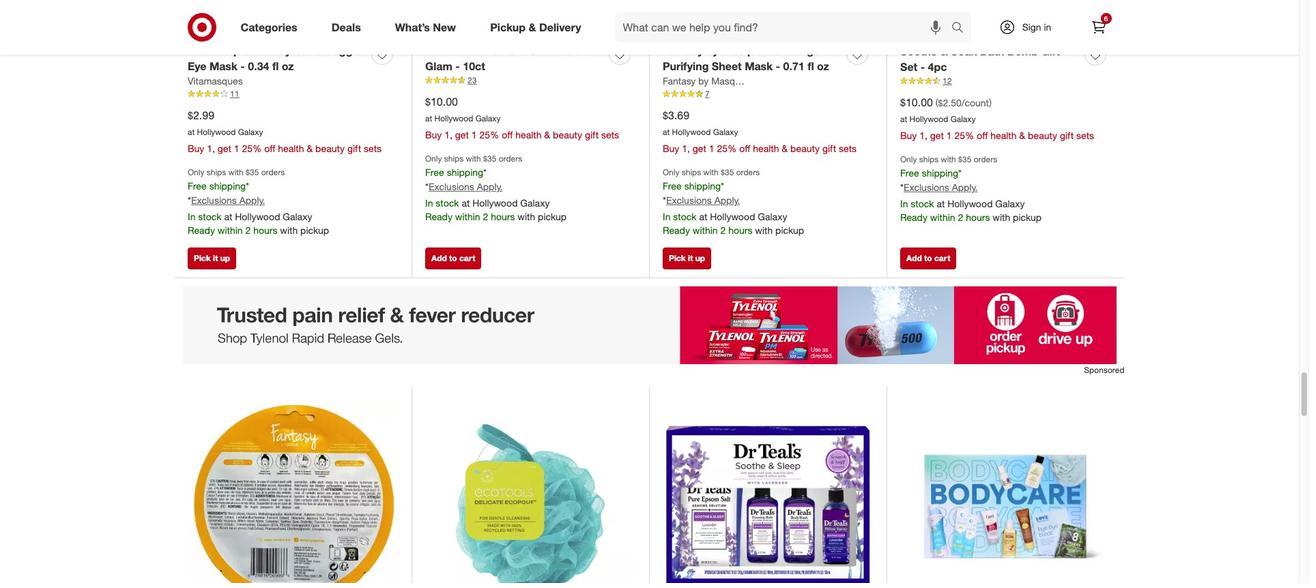 Task type: describe. For each thing, give the bounding box(es) containing it.
$3.69 at hollywood galaxy buy 1, get 1 25% off health & beauty gift sets
[[663, 109, 857, 154]]

get for vitamasques candy cane goggle eye mask - 0.34 fl oz
[[218, 143, 231, 154]]

oz inside fantasy by masque bar penguin purifying sheet mask - 0.71 fl oz
[[817, 60, 829, 73]]

25% for fantasy by masque bar penguin purifying sheet mask - 0.71 fl oz
[[717, 143, 737, 154]]

mini
[[425, 44, 447, 58]]

off for mini nail polish gift set - bold & glam - 10ct
[[502, 129, 513, 141]]

gift for mini nail polish gift set - bold & glam - 10ct
[[585, 129, 599, 141]]

free for mini nail polish gift set - bold & glam - 10ct
[[425, 167, 444, 178]]

search
[[945, 22, 978, 35]]

what's
[[395, 20, 430, 34]]

apply. for 4pc
[[952, 181, 978, 193]]

fantasy by masque bar penguin purifying sheet mask - 0.71 fl oz link
[[663, 43, 841, 74]]

bomb
[[1008, 45, 1038, 58]]

sheet
[[712, 60, 742, 73]]

2 for 4pc
[[958, 211, 963, 223]]

2 for fl
[[245, 224, 251, 236]]

stock for vitamasques candy cane goggle eye mask - 0.34 fl oz
[[198, 211, 222, 222]]

shipping for soothe & soak bath bomb gift set - 4pc
[[922, 167, 958, 179]]

- left bold
[[550, 44, 554, 58]]

- inside vitamasques candy cane goggle eye mask - 0.34 fl oz
[[241, 60, 245, 73]]

only ships with $35 orders free shipping * * exclusions apply. in stock at  hollywood galaxy ready within 2 hours with pickup for -
[[663, 167, 804, 236]]

categories
[[241, 20, 297, 34]]

6 link
[[1084, 12, 1114, 42]]

only for vitamasques candy cane goggle eye mask - 0.34 fl oz
[[188, 167, 204, 177]]

hours for fl
[[253, 224, 277, 236]]

1 for mini nail polish gift set - bold & glam - 10ct
[[472, 129, 477, 141]]

free for vitamasques candy cane goggle eye mask - 0.34 fl oz
[[188, 180, 207, 192]]

masque for fantasy by masque bar penguin purifying sheet mask - 0.71 fl oz
[[722, 44, 763, 58]]

bold
[[557, 44, 581, 58]]

shipping for vitamasques candy cane goggle eye mask - 0.34 fl oz
[[209, 180, 246, 192]]

apply. for fl
[[239, 194, 265, 206]]

goggle
[[324, 44, 361, 58]]

nail
[[450, 44, 470, 58]]

get for fantasy by masque bar penguin purifying sheet mask - 0.71 fl oz
[[693, 143, 706, 154]]

vitamasques for vitamasques
[[188, 75, 243, 87]]

sign in
[[1022, 21, 1051, 33]]

25% inside $10.00 ( $2.50 /count ) at hollywood galaxy buy 1, get 1 25% off health & beauty gift sets
[[955, 130, 974, 141]]

- down nail
[[456, 60, 460, 73]]

new
[[433, 20, 456, 34]]

health for mini nail polish gift set - bold & glam - 10ct
[[516, 129, 542, 141]]

health for fantasy by masque bar penguin purifying sheet mask - 0.71 fl oz
[[753, 143, 779, 154]]

galaxy inside $10.00 ( $2.50 /count ) at hollywood galaxy buy 1, get 1 25% off health & beauty gift sets
[[951, 114, 976, 124]]

$2.99
[[188, 109, 214, 122]]

0.34
[[248, 60, 269, 73]]

fantasy by masque bar
[[663, 75, 763, 87]]

23
[[468, 75, 477, 85]]

23 link
[[425, 74, 636, 86]]

sign in link
[[987, 12, 1073, 42]]

& inside 'link'
[[529, 20, 536, 34]]

masque for fantasy by masque bar
[[711, 75, 746, 87]]

sets for mini nail polish gift set - bold & glam - 10ct
[[601, 129, 619, 141]]

add to cart button for 4pc
[[900, 248, 957, 270]]

7 link
[[663, 88, 873, 100]]

vitamasques candy cane goggle eye mask - 0.34 fl oz
[[188, 44, 361, 73]]

pickup
[[490, 20, 526, 34]]

exclusions apply. link for fantasy by masque bar penguin purifying sheet mask - 0.71 fl oz
[[666, 194, 740, 206]]

in
[[1044, 21, 1051, 33]]

fantasy for fantasy by masque bar
[[663, 75, 696, 87]]

within for 4pc
[[930, 211, 955, 223]]

cart for glam
[[459, 253, 475, 264]]

12
[[943, 76, 952, 86]]

orders for 4pc
[[974, 154, 998, 164]]

delivery
[[539, 20, 581, 34]]

& inside $2.99 at hollywood galaxy buy 1, get 1 25% off health & beauty gift sets
[[307, 143, 313, 154]]

at inside the $3.69 at hollywood galaxy buy 1, get 1 25% off health & beauty gift sets
[[663, 127, 670, 137]]

1, for vitamasques candy cane goggle eye mask - 0.34 fl oz
[[207, 143, 215, 154]]

soak
[[951, 45, 977, 58]]

6
[[1104, 14, 1108, 23]]

exclusions for vitamasques candy cane goggle eye mask - 0.34 fl oz
[[191, 194, 237, 206]]

vitamasques link
[[188, 74, 243, 88]]

hollywood inside $2.99 at hollywood galaxy buy 1, get 1 25% off health & beauty gift sets
[[197, 127, 236, 137]]

hollywood inside the $3.69 at hollywood galaxy buy 1, get 1 25% off health & beauty gift sets
[[672, 127, 711, 137]]

buy for fantasy by masque bar penguin purifying sheet mask - 0.71 fl oz
[[663, 143, 679, 154]]

11 link
[[188, 88, 398, 100]]

penguin
[[787, 44, 830, 58]]

search button
[[945, 12, 978, 45]]

up for $3.69
[[695, 253, 705, 264]]

fantasy for fantasy by masque bar penguin purifying sheet mask - 0.71 fl oz
[[663, 44, 703, 58]]

polish
[[473, 44, 505, 58]]

bath
[[980, 45, 1004, 58]]

soothe & soak bath bomb gift set - 4pc link
[[900, 44, 1079, 75]]

at inside $10.00 at hollywood galaxy buy 1, get 1 25% off health & beauty gift sets
[[425, 113, 432, 124]]

off for vitamasques candy cane goggle eye mask - 0.34 fl oz
[[264, 143, 275, 154]]

& inside $10.00 ( $2.50 /count ) at hollywood galaxy buy 1, get 1 25% off health & beauty gift sets
[[1019, 130, 1025, 141]]

apply. for glam
[[477, 181, 503, 192]]

hollywood inside $10.00 at hollywood galaxy buy 1, get 1 25% off health & beauty gift sets
[[435, 113, 473, 124]]

orders for glam
[[499, 153, 522, 164]]

get for mini nail polish gift set - bold & glam - 10ct
[[455, 129, 469, 141]]

$10.00 for glam
[[425, 95, 458, 109]]

set inside soothe & soak bath bomb gift set - 4pc
[[900, 60, 918, 74]]

deals
[[332, 20, 361, 34]]

buy inside $10.00 ( $2.50 /count ) at hollywood galaxy buy 1, get 1 25% off health & beauty gift sets
[[900, 130, 917, 141]]

hours for -
[[728, 224, 753, 236]]

glam
[[425, 60, 453, 73]]

beauty inside $10.00 ( $2.50 /count ) at hollywood galaxy buy 1, get 1 25% off health & beauty gift sets
[[1028, 130, 1057, 141]]

beauty for vitamasques candy cane goggle eye mask - 0.34 fl oz
[[315, 143, 345, 154]]

hollywood inside $10.00 ( $2.50 /count ) at hollywood galaxy buy 1, get 1 25% off health & beauty gift sets
[[910, 114, 948, 124]]

pick it up button for $2.99
[[188, 248, 236, 270]]

only ships with $35 orders free shipping * * exclusions apply. in stock at  hollywood galaxy ready within 2 hours with pickup for fl
[[188, 167, 329, 236]]

2 for -
[[720, 224, 726, 236]]

by for fantasy by masque bar penguin purifying sheet mask - 0.71 fl oz
[[706, 44, 719, 58]]

$10.00 at hollywood galaxy buy 1, get 1 25% off health & beauty gift sets
[[425, 95, 619, 141]]

by for fantasy by masque bar
[[698, 75, 709, 87]]

pick it up for $3.69
[[669, 253, 705, 264]]

mini nail polish gift set - bold & glam - 10ct
[[425, 44, 592, 73]]

it for $3.69
[[688, 253, 693, 264]]

ships for fantasy by masque bar penguin purifying sheet mask - 0.71 fl oz
[[682, 167, 701, 177]]

cart for 4pc
[[934, 253, 950, 264]]

exclusions for fantasy by masque bar penguin purifying sheet mask - 0.71 fl oz
[[666, 194, 712, 206]]

1, for mini nail polish gift set - bold & glam - 10ct
[[445, 129, 453, 141]]

sets for fantasy by masque bar penguin purifying sheet mask - 0.71 fl oz
[[839, 143, 857, 154]]

0.71
[[783, 60, 805, 73]]

in for soothe & soak bath bomb gift set - 4pc
[[900, 198, 908, 209]]

$2.50
[[938, 97, 962, 109]]

only for fantasy by masque bar penguin purifying sheet mask - 0.71 fl oz
[[663, 167, 680, 177]]

soothe
[[900, 45, 937, 58]]

vitamasques for vitamasques candy cane goggle eye mask - 0.34 fl oz
[[188, 44, 255, 58]]

buy for vitamasques candy cane goggle eye mask - 0.34 fl oz
[[188, 143, 204, 154]]

ships for mini nail polish gift set - bold & glam - 10ct
[[444, 153, 464, 164]]



Task type: locate. For each thing, give the bounding box(es) containing it.
health inside the $3.69 at hollywood galaxy buy 1, get 1 25% off health & beauty gift sets
[[753, 143, 779, 154]]

0 horizontal spatial up
[[220, 253, 230, 264]]

1 mask from the left
[[210, 60, 237, 73]]

1
[[472, 129, 477, 141], [947, 130, 952, 141], [234, 143, 239, 154], [709, 143, 714, 154]]

galaxy
[[476, 113, 501, 124], [951, 114, 976, 124], [238, 127, 263, 137], [713, 127, 738, 137], [520, 197, 550, 209], [996, 198, 1025, 209], [283, 211, 312, 222], [758, 211, 787, 222]]

& right pickup at the left
[[529, 20, 536, 34]]

1 vertical spatial masque
[[711, 75, 746, 87]]

gift inside $10.00 ( $2.50 /count ) at hollywood galaxy buy 1, get 1 25% off health & beauty gift sets
[[1060, 130, 1074, 141]]

2 add to cart button from the left
[[900, 248, 957, 270]]

1 horizontal spatial fl
[[808, 60, 814, 73]]

sets inside $2.99 at hollywood galaxy buy 1, get 1 25% off health & beauty gift sets
[[364, 143, 382, 154]]

up for $2.99
[[220, 253, 230, 264]]

health down the 7 link
[[753, 143, 779, 154]]

gift
[[508, 44, 527, 58], [1041, 45, 1060, 58]]

health down )
[[991, 130, 1017, 141]]

$35 down $10.00 at hollywood galaxy buy 1, get 1 25% off health & beauty gift sets
[[483, 153, 497, 164]]

only
[[425, 153, 442, 164], [900, 154, 917, 164], [188, 167, 204, 177], [663, 167, 680, 177]]

beauty for mini nail polish gift set - bold & glam - 10ct
[[553, 129, 582, 141]]

advertisement region
[[174, 287, 1125, 365]]

purifying
[[663, 60, 709, 73]]

0 horizontal spatial to
[[449, 253, 457, 264]]

25% down /count in the top of the page
[[955, 130, 974, 141]]

beauty down 11 'link'
[[315, 143, 345, 154]]

health down 11 'link'
[[278, 143, 304, 154]]

add for 4pc
[[907, 253, 922, 264]]

0 horizontal spatial add to cart
[[431, 253, 475, 264]]

buy for mini nail polish gift set - bold & glam - 10ct
[[425, 129, 442, 141]]

& down the 7 link
[[782, 143, 788, 154]]

only ships with $35 orders free shipping * * exclusions apply. in stock at  hollywood galaxy ready within 2 hours with pickup for glam
[[425, 153, 567, 222]]

off inside the $3.69 at hollywood galaxy buy 1, get 1 25% off health & beauty gift sets
[[739, 143, 750, 154]]

ready for soothe & soak bath bomb gift set - 4pc
[[900, 211, 928, 223]]

beauty inside the $3.69 at hollywood galaxy buy 1, get 1 25% off health & beauty gift sets
[[791, 143, 820, 154]]

off down /count in the top of the page
[[977, 130, 988, 141]]

$2.99 at hollywood galaxy buy 1, get 1 25% off health & beauty gift sets
[[188, 109, 382, 154]]

get inside $2.99 at hollywood galaxy buy 1, get 1 25% off health & beauty gift sets
[[218, 143, 231, 154]]

ships
[[444, 153, 464, 164], [919, 154, 939, 164], [207, 167, 226, 177], [682, 167, 701, 177]]

off inside $10.00 ( $2.50 /count ) at hollywood galaxy buy 1, get 1 25% off health & beauty gift sets
[[977, 130, 988, 141]]

beauty
[[553, 129, 582, 141], [1028, 130, 1057, 141], [315, 143, 345, 154], [791, 143, 820, 154]]

0 horizontal spatial mask
[[210, 60, 237, 73]]

1 oz from the left
[[282, 60, 294, 73]]

1 pick it up from the left
[[194, 253, 230, 264]]

1, inside $2.99 at hollywood galaxy buy 1, get 1 25% off health & beauty gift sets
[[207, 143, 215, 154]]

sets inside the $3.69 at hollywood galaxy buy 1, get 1 25% off health & beauty gift sets
[[839, 143, 857, 154]]

2 add to cart from the left
[[907, 253, 950, 264]]

pickup
[[538, 211, 567, 222], [1013, 211, 1042, 223], [300, 224, 329, 236], [776, 224, 804, 236]]

25% inside $10.00 at hollywood galaxy buy 1, get 1 25% off health & beauty gift sets
[[480, 129, 499, 141]]

stock for mini nail polish gift set - bold & glam - 10ct
[[436, 197, 459, 209]]

2 fantasy from the top
[[663, 75, 696, 87]]

off
[[502, 129, 513, 141], [977, 130, 988, 141], [264, 143, 275, 154], [739, 143, 750, 154]]

& inside $10.00 at hollywood galaxy buy 1, get 1 25% off health & beauty gift sets
[[544, 129, 550, 141]]

mask inside fantasy by masque bar penguin purifying sheet mask - 0.71 fl oz
[[745, 60, 773, 73]]

25% down 11 'link'
[[242, 143, 262, 154]]

0 horizontal spatial pick it up button
[[188, 248, 236, 270]]

sets inside $10.00 at hollywood galaxy buy 1, get 1 25% off health & beauty gift sets
[[601, 129, 619, 141]]

beauty inside $2.99 at hollywood galaxy buy 1, get 1 25% off health & beauty gift sets
[[315, 143, 345, 154]]

add to cart for glam
[[431, 253, 475, 264]]

health inside $10.00 at hollywood galaxy buy 1, get 1 25% off health & beauty gift sets
[[516, 129, 542, 141]]

vitamasques down eye
[[188, 75, 243, 87]]

pick it up button for $3.69
[[663, 248, 711, 270]]

buy
[[425, 129, 442, 141], [900, 130, 917, 141], [188, 143, 204, 154], [663, 143, 679, 154]]

25% down the 7 link
[[717, 143, 737, 154]]

1 horizontal spatial mask
[[745, 60, 773, 73]]

ready
[[425, 211, 453, 222], [900, 211, 928, 223], [188, 224, 215, 236], [663, 224, 690, 236]]

- left 0.71
[[776, 60, 780, 73]]

masque inside fantasy by masque bar penguin purifying sheet mask - 0.71 fl oz
[[722, 44, 763, 58]]

12 link
[[900, 75, 1111, 87]]

& inside mini nail polish gift set - bold & glam - 10ct
[[584, 44, 592, 58]]

1 horizontal spatial bar
[[766, 44, 784, 58]]

get inside the $3.69 at hollywood galaxy buy 1, get 1 25% off health & beauty gift sets
[[693, 143, 706, 154]]

free
[[425, 167, 444, 178], [900, 167, 919, 179], [188, 180, 207, 192], [663, 180, 682, 192]]

soothe & soak bath bomb gift set - 4pc image
[[900, 0, 1111, 36], [900, 0, 1111, 36]]

25% for mini nail polish gift set - bold & glam - 10ct
[[480, 129, 499, 141]]

at inside $10.00 ( $2.50 /count ) at hollywood galaxy buy 1, get 1 25% off health & beauty gift sets
[[900, 114, 907, 124]]

oz inside vitamasques candy cane goggle eye mask - 0.34 fl oz
[[282, 60, 294, 73]]

2 vitamasques from the top
[[188, 75, 243, 87]]

set
[[530, 44, 547, 58], [900, 60, 918, 74]]

set down the soothe
[[900, 60, 918, 74]]

exclusions
[[429, 181, 474, 192], [904, 181, 949, 193], [191, 194, 237, 206], [666, 194, 712, 206]]

$3.69
[[663, 109, 689, 122]]

sets inside $10.00 ( $2.50 /count ) at hollywood galaxy buy 1, get 1 25% off health & beauty gift sets
[[1076, 130, 1094, 141]]

1, inside the $3.69 at hollywood galaxy buy 1, get 1 25% off health & beauty gift sets
[[682, 143, 690, 154]]

shipping
[[447, 167, 483, 178], [922, 167, 958, 179], [209, 180, 246, 192], [684, 180, 721, 192]]

pickup for fantasy by masque bar penguin purifying sheet mask - 0.71 fl oz
[[776, 224, 804, 236]]

)
[[989, 97, 992, 109]]

1 horizontal spatial set
[[900, 60, 918, 74]]

1 it from the left
[[213, 253, 218, 264]]

1 horizontal spatial to
[[924, 253, 932, 264]]

deals link
[[320, 12, 378, 42]]

health down 23 link on the top left
[[516, 129, 542, 141]]

add to cart for 4pc
[[907, 253, 950, 264]]

candy
[[258, 44, 291, 58]]

$35 for fl
[[246, 167, 259, 177]]

1 horizontal spatial add to cart button
[[900, 248, 957, 270]]

$35 down the $3.69 at hollywood galaxy buy 1, get 1 25% off health & beauty gift sets
[[721, 167, 734, 177]]

set inside mini nail polish gift set - bold & glam - 10ct
[[530, 44, 547, 58]]

2 oz from the left
[[817, 60, 829, 73]]

1 for fantasy by masque bar penguin purifying sheet mask - 0.71 fl oz
[[709, 143, 714, 154]]

bath and body best of body gift set - 11ct image
[[900, 401, 1111, 584], [900, 401, 1111, 584]]

4pc
[[928, 60, 947, 74]]

buy inside $2.99 at hollywood galaxy buy 1, get 1 25% off health & beauty gift sets
[[188, 143, 204, 154]]

& inside soothe & soak bath bomb gift set - 4pc
[[940, 45, 948, 58]]

masque up the 'sheet'
[[722, 44, 763, 58]]

2 pick from the left
[[669, 253, 686, 264]]

$35 down $2.99 at hollywood galaxy buy 1, get 1 25% off health & beauty gift sets
[[246, 167, 259, 177]]

in
[[425, 197, 433, 209], [900, 198, 908, 209], [188, 211, 196, 222], [663, 211, 671, 222]]

hours for glam
[[491, 211, 515, 222]]

oz down the candy at the left top of page
[[282, 60, 294, 73]]

& down 12 link
[[1019, 130, 1025, 141]]

2 to from the left
[[924, 253, 932, 264]]

pick it up
[[194, 253, 230, 264], [669, 253, 705, 264]]

1 pick from the left
[[194, 253, 211, 264]]

gift for fantasy by masque bar penguin purifying sheet mask - 0.71 fl oz
[[823, 143, 836, 154]]

add for glam
[[431, 253, 447, 264]]

& right bold
[[584, 44, 592, 58]]

shipping for fantasy by masque bar penguin purifying sheet mask - 0.71 fl oz
[[684, 180, 721, 192]]

0 horizontal spatial add
[[431, 253, 447, 264]]

1 down $2.50
[[947, 130, 952, 141]]

0 horizontal spatial cart
[[459, 253, 475, 264]]

ecotools delicate ecopouf loofah - bright blue image
[[425, 401, 636, 584], [425, 401, 636, 584]]

ships for vitamasques candy cane goggle eye mask - 0.34 fl oz
[[207, 167, 226, 177]]

hours for 4pc
[[966, 211, 990, 223]]

2 for glam
[[483, 211, 488, 222]]

fantasy inside fantasy by masque bar link
[[663, 75, 696, 87]]

1 to from the left
[[449, 253, 457, 264]]

1 horizontal spatial pick it up button
[[663, 248, 711, 270]]

25% inside the $3.69 at hollywood galaxy buy 1, get 1 25% off health & beauty gift sets
[[717, 143, 737, 154]]

1 horizontal spatial it
[[688, 253, 693, 264]]

1 inside $10.00 at hollywood galaxy buy 1, get 1 25% off health & beauty gift sets
[[472, 129, 477, 141]]

1 vertical spatial by
[[698, 75, 709, 87]]

& inside the $3.69 at hollywood galaxy buy 1, get 1 25% off health & beauty gift sets
[[782, 143, 788, 154]]

0 horizontal spatial pick it up
[[194, 253, 230, 264]]

25% down 23 link on the top left
[[480, 129, 499, 141]]

$35 for 4pc
[[958, 154, 972, 164]]

fantasy by masque bar link
[[663, 74, 763, 88]]

get down 7
[[693, 143, 706, 154]]

gift inside mini nail polish gift set - bold & glam - 10ct
[[508, 44, 527, 58]]

$10.00 left the (
[[900, 96, 933, 109]]

0 horizontal spatial gift
[[508, 44, 527, 58]]

gift inside $10.00 at hollywood galaxy buy 1, get 1 25% off health & beauty gift sets
[[585, 129, 599, 141]]

1 fl from the left
[[272, 60, 279, 73]]

fantasy
[[663, 44, 703, 58], [663, 75, 696, 87]]

exclusions apply. link for vitamasques candy cane goggle eye mask - 0.34 fl oz
[[191, 194, 265, 206]]

get
[[455, 129, 469, 141], [930, 130, 944, 141], [218, 143, 231, 154], [693, 143, 706, 154]]

11
[[230, 89, 239, 99]]

off down 11 'link'
[[264, 143, 275, 154]]

2 add from the left
[[907, 253, 922, 264]]

1 fantasy from the top
[[663, 44, 703, 58]]

2 fl from the left
[[808, 60, 814, 73]]

gift inside $2.99 at hollywood galaxy buy 1, get 1 25% off health & beauty gift sets
[[347, 143, 361, 154]]

gift
[[585, 129, 599, 141], [1060, 130, 1074, 141], [347, 143, 361, 154], [823, 143, 836, 154]]

add to cart button for glam
[[425, 248, 481, 270]]

1 horizontal spatial add
[[907, 253, 922, 264]]

get inside $10.00 ( $2.50 /count ) at hollywood galaxy buy 1, get 1 25% off health & beauty gift sets
[[930, 130, 944, 141]]

25%
[[480, 129, 499, 141], [955, 130, 974, 141], [242, 143, 262, 154], [717, 143, 737, 154]]

pickup for mini nail polish gift set - bold & glam - 10ct
[[538, 211, 567, 222]]

pick it up button
[[188, 248, 236, 270], [663, 248, 711, 270]]

sets for vitamasques candy cane goggle eye mask - 0.34 fl oz
[[364, 143, 382, 154]]

0 vertical spatial by
[[706, 44, 719, 58]]

(
[[936, 97, 938, 109]]

soothe & soak bath bomb gift set - 4pc
[[900, 45, 1060, 74]]

masque
[[722, 44, 763, 58], [711, 75, 746, 87]]

fantasy inside fantasy by masque bar penguin purifying sheet mask - 0.71 fl oz
[[663, 44, 703, 58]]

orders down the $3.69 at hollywood galaxy buy 1, get 1 25% off health & beauty gift sets
[[736, 167, 760, 177]]

off for fantasy by masque bar penguin purifying sheet mask - 0.71 fl oz
[[739, 143, 750, 154]]

only ships with $35 orders free shipping * * exclusions apply. in stock at  hollywood galaxy ready within 2 hours with pickup for 4pc
[[900, 154, 1042, 223]]

beauty down 12 link
[[1028, 130, 1057, 141]]

get down the '11'
[[218, 143, 231, 154]]

mask
[[210, 60, 237, 73], [745, 60, 773, 73]]

health for vitamasques candy cane goggle eye mask - 0.34 fl oz
[[278, 143, 304, 154]]

gift down pickup at the left
[[508, 44, 527, 58]]

galaxy inside the $3.69 at hollywood galaxy buy 1, get 1 25% off health & beauty gift sets
[[713, 127, 738, 137]]

by up 7
[[698, 75, 709, 87]]

0 vertical spatial vitamasques
[[188, 44, 255, 58]]

0 horizontal spatial fl
[[272, 60, 279, 73]]

-
[[550, 44, 554, 58], [241, 60, 245, 73], [456, 60, 460, 73], [776, 60, 780, 73], [921, 60, 925, 74]]

1 add to cart button from the left
[[425, 248, 481, 270]]

cane
[[294, 44, 321, 58]]

1 vertical spatial set
[[900, 60, 918, 74]]

0 horizontal spatial bar
[[748, 75, 763, 87]]

1 vertical spatial bar
[[748, 75, 763, 87]]

off inside $10.00 at hollywood galaxy buy 1, get 1 25% off health & beauty gift sets
[[502, 129, 513, 141]]

off down 23 link on the top left
[[502, 129, 513, 141]]

1 down 23
[[472, 129, 477, 141]]

orders down $10.00 ( $2.50 /count ) at hollywood galaxy buy 1, get 1 25% off health & beauty gift sets
[[974, 154, 998, 164]]

get down the (
[[930, 130, 944, 141]]

in for fantasy by masque bar penguin purifying sheet mask - 0.71 fl oz
[[663, 211, 671, 222]]

to for glam
[[449, 253, 457, 264]]

fantasy down purifying
[[663, 75, 696, 87]]

1 up from the left
[[220, 253, 230, 264]]

fl down penguin
[[808, 60, 814, 73]]

1 add to cart from the left
[[431, 253, 475, 264]]

eye
[[188, 60, 207, 73]]

gift inside the $3.69 at hollywood galaxy buy 1, get 1 25% off health & beauty gift sets
[[823, 143, 836, 154]]

1 vertical spatial vitamasques
[[188, 75, 243, 87]]

0 vertical spatial fantasy
[[663, 44, 703, 58]]

fl inside fantasy by masque bar penguin purifying sheet mask - 0.71 fl oz
[[808, 60, 814, 73]]

ready for vitamasques candy cane goggle eye mask - 0.34 fl oz
[[188, 224, 215, 236]]

2 mask from the left
[[745, 60, 773, 73]]

- inside fantasy by masque bar penguin purifying sheet mask - 0.71 fl oz
[[776, 60, 780, 73]]

$10.00 ( $2.50 /count ) at hollywood galaxy buy 1, get 1 25% off health & beauty gift sets
[[900, 96, 1094, 141]]

bar up 0.71
[[766, 44, 784, 58]]

get inside $10.00 at hollywood galaxy buy 1, get 1 25% off health & beauty gift sets
[[455, 129, 469, 141]]

sign
[[1022, 21, 1041, 33]]

1 inside $10.00 ( $2.50 /count ) at hollywood galaxy buy 1, get 1 25% off health & beauty gift sets
[[947, 130, 952, 141]]

galaxy inside $10.00 at hollywood galaxy buy 1, get 1 25% off health & beauty gift sets
[[476, 113, 501, 124]]

mask up the 7 link
[[745, 60, 773, 73]]

$10.00 inside $10.00 at hollywood galaxy buy 1, get 1 25% off health & beauty gift sets
[[425, 95, 458, 109]]

2 cart from the left
[[934, 253, 950, 264]]

1 vitamasques from the top
[[188, 44, 255, 58]]

by
[[706, 44, 719, 58], [698, 75, 709, 87]]

0 vertical spatial bar
[[766, 44, 784, 58]]

1, inside $10.00 ( $2.50 /count ) at hollywood galaxy buy 1, get 1 25% off health & beauty gift sets
[[920, 130, 928, 141]]

1 horizontal spatial pick it up
[[669, 253, 705, 264]]

$35 for -
[[721, 167, 734, 177]]

fantasy by masque bar penguin purifying sheet mask - 0.71 fl oz image
[[663, 0, 873, 35], [663, 0, 873, 35]]

1 horizontal spatial gift
[[1041, 45, 1060, 58]]

1 horizontal spatial up
[[695, 253, 705, 264]]

1 cart from the left
[[459, 253, 475, 264]]

$10.00 down glam
[[425, 95, 458, 109]]

1 pick it up button from the left
[[188, 248, 236, 270]]

get down 23
[[455, 129, 469, 141]]

within for -
[[693, 224, 718, 236]]

it for $2.99
[[213, 253, 218, 264]]

bar for fantasy by masque bar penguin purifying sheet mask - 0.71 fl oz
[[766, 44, 784, 58]]

beauty inside $10.00 at hollywood galaxy buy 1, get 1 25% off health & beauty gift sets
[[553, 129, 582, 141]]

2 pick it up button from the left
[[663, 248, 711, 270]]

stock
[[436, 197, 459, 209], [911, 198, 934, 209], [198, 211, 222, 222], [673, 211, 697, 222]]

up
[[220, 253, 230, 264], [695, 253, 705, 264]]

health
[[516, 129, 542, 141], [991, 130, 1017, 141], [278, 143, 304, 154], [753, 143, 779, 154]]

to
[[449, 253, 457, 264], [924, 253, 932, 264]]

mini nail polish gift set - bold & glam - 10ct link
[[425, 43, 603, 74]]

$35 for glam
[[483, 153, 497, 164]]

orders for fl
[[261, 167, 285, 177]]

in for vitamasques candy cane goggle eye mask - 0.34 fl oz
[[188, 211, 196, 222]]

health inside $10.00 ( $2.50 /count ) at hollywood galaxy buy 1, get 1 25% off health & beauty gift sets
[[991, 130, 1017, 141]]

- left "0.34"
[[241, 60, 245, 73]]

mini nail polish gift set - bold & glam - 10ct image
[[425, 0, 636, 35], [425, 0, 636, 35]]

set down pickup & delivery 'link'
[[530, 44, 547, 58]]

fantasy by masque bar penguin purifying sheet mask - 0.71 fl oz
[[663, 44, 830, 73]]

1 horizontal spatial cart
[[934, 253, 950, 264]]

stock for fantasy by masque bar penguin purifying sheet mask - 0.71 fl oz
[[673, 211, 697, 222]]

1 down the '11'
[[234, 143, 239, 154]]

within
[[455, 211, 480, 222], [930, 211, 955, 223], [218, 224, 243, 236], [693, 224, 718, 236]]

0 vertical spatial masque
[[722, 44, 763, 58]]

1 inside the $3.69 at hollywood galaxy buy 1, get 1 25% off health & beauty gift sets
[[709, 143, 714, 154]]

pick for $2.99
[[194, 253, 211, 264]]

What can we help you find? suggestions appear below search field
[[615, 12, 955, 42]]

ships for soothe & soak bath bomb gift set - 4pc
[[919, 154, 939, 164]]

25% for vitamasques candy cane goggle eye mask - 0.34 fl oz
[[242, 143, 262, 154]]

masque down the 'sheet'
[[711, 75, 746, 87]]

health inside $2.99 at hollywood galaxy buy 1, get 1 25% off health & beauty gift sets
[[278, 143, 304, 154]]

0 horizontal spatial pick
[[194, 253, 211, 264]]

& down 11 'link'
[[307, 143, 313, 154]]

pickup for vitamasques candy cane goggle eye mask - 0.34 fl oz
[[300, 224, 329, 236]]

hollywood
[[435, 113, 473, 124], [910, 114, 948, 124], [197, 127, 236, 137], [672, 127, 711, 137], [473, 197, 518, 209], [948, 198, 993, 209], [235, 211, 280, 222], [710, 211, 755, 222]]

ready for mini nail polish gift set - bold & glam - 10ct
[[425, 211, 453, 222]]

7
[[705, 89, 710, 99]]

orders down $2.99 at hollywood galaxy buy 1, get 1 25% off health & beauty gift sets
[[261, 167, 285, 177]]

fl down the candy at the left top of page
[[272, 60, 279, 73]]

beauty down the 7 link
[[791, 143, 820, 154]]

exclusions for mini nail polish gift set - bold & glam - 10ct
[[429, 181, 474, 192]]

gift inside soothe & soak bath bomb gift set - 4pc
[[1041, 45, 1060, 58]]

1 down 7
[[709, 143, 714, 154]]

stock for soothe & soak bath bomb gift set - 4pc
[[911, 198, 934, 209]]

bar for fantasy by masque bar
[[748, 75, 763, 87]]

pickup for soothe & soak bath bomb gift set - 4pc
[[1013, 211, 1042, 223]]

gift down in
[[1041, 45, 1060, 58]]

2 up from the left
[[695, 253, 705, 264]]

pick
[[194, 253, 211, 264], [669, 253, 686, 264]]

1 inside $2.99 at hollywood galaxy buy 1, get 1 25% off health & beauty gift sets
[[234, 143, 239, 154]]

beauty down 23 link on the top left
[[553, 129, 582, 141]]

0 horizontal spatial $10.00
[[425, 95, 458, 109]]

free for soothe & soak bath bomb gift set - 4pc
[[900, 167, 919, 179]]

25% inside $2.99 at hollywood galaxy buy 1, get 1 25% off health & beauty gift sets
[[242, 143, 262, 154]]

orders down $10.00 at hollywood galaxy buy 1, get 1 25% off health & beauty gift sets
[[499, 153, 522, 164]]

vitamasques inside vitamasques candy cane goggle eye mask - 0.34 fl oz
[[188, 44, 255, 58]]

$35 down $10.00 ( $2.50 /count ) at hollywood galaxy buy 1, get 1 25% off health & beauty gift sets
[[958, 154, 972, 164]]

only for mini nail polish gift set - bold & glam - 10ct
[[425, 153, 442, 164]]

pickup & delivery
[[490, 20, 581, 34]]

$10.00
[[425, 95, 458, 109], [900, 96, 933, 109]]

vitamasques candy cane goggle eye mask - 0.34 fl oz image
[[188, 0, 398, 35], [188, 0, 398, 35]]

off inside $2.99 at hollywood galaxy buy 1, get 1 25% off health & beauty gift sets
[[264, 143, 275, 154]]

what's new link
[[383, 12, 473, 42]]

1 add from the left
[[431, 253, 447, 264]]

fantasy by masque bar snowman hydrating sheet mask - 0.71 fl oz image
[[188, 401, 398, 584], [188, 401, 398, 584]]

- left 4pc
[[921, 60, 925, 74]]

vitamasques up eye
[[188, 44, 255, 58]]

pickup & delivery link
[[479, 12, 598, 42]]

0 horizontal spatial add to cart button
[[425, 248, 481, 270]]

mask up vitamasques link
[[210, 60, 237, 73]]

to for 4pc
[[924, 253, 932, 264]]

1 horizontal spatial $10.00
[[900, 96, 933, 109]]

bar inside fantasy by masque bar penguin purifying sheet mask - 0.71 fl oz
[[766, 44, 784, 58]]

& down 23 link on the top left
[[544, 129, 550, 141]]

buy inside $10.00 at hollywood galaxy buy 1, get 1 25% off health & beauty gift sets
[[425, 129, 442, 141]]

oz
[[282, 60, 294, 73], [817, 60, 829, 73]]

galaxy inside $2.99 at hollywood galaxy buy 1, get 1 25% off health & beauty gift sets
[[238, 127, 263, 137]]

buy inside the $3.69 at hollywood galaxy buy 1, get 1 25% off health & beauty gift sets
[[663, 143, 679, 154]]

1 horizontal spatial pick
[[669, 253, 686, 264]]

2 pick it up from the left
[[669, 253, 705, 264]]

only for soothe & soak bath bomb gift set - 4pc
[[900, 154, 917, 164]]

dr teal's lavender regimen bath and body gift set - 4pc image
[[663, 401, 873, 584], [663, 401, 873, 584]]

oz down penguin
[[817, 60, 829, 73]]

1, inside $10.00 at hollywood galaxy buy 1, get 1 25% off health & beauty gift sets
[[445, 129, 453, 141]]

bar up the 7 link
[[748, 75, 763, 87]]

free for fantasy by masque bar penguin purifying sheet mask - 0.71 fl oz
[[663, 180, 682, 192]]

0 vertical spatial set
[[530, 44, 547, 58]]

$10.00 inside $10.00 ( $2.50 /count ) at hollywood galaxy buy 1, get 1 25% off health & beauty gift sets
[[900, 96, 933, 109]]

1 horizontal spatial add to cart
[[907, 253, 950, 264]]

mask inside vitamasques candy cane goggle eye mask - 0.34 fl oz
[[210, 60, 237, 73]]

2 it from the left
[[688, 253, 693, 264]]

&
[[529, 20, 536, 34], [584, 44, 592, 58], [940, 45, 948, 58], [544, 129, 550, 141], [1019, 130, 1025, 141], [307, 143, 313, 154], [782, 143, 788, 154]]

sponsored
[[1084, 365, 1125, 376]]

1 horizontal spatial oz
[[817, 60, 829, 73]]

within for glam
[[455, 211, 480, 222]]

pick it up for $2.99
[[194, 253, 230, 264]]

by inside fantasy by masque bar penguin purifying sheet mask - 0.71 fl oz
[[706, 44, 719, 58]]

by up the 'sheet'
[[706, 44, 719, 58]]

fl
[[272, 60, 279, 73], [808, 60, 814, 73]]

sets
[[601, 129, 619, 141], [1076, 130, 1094, 141], [364, 143, 382, 154], [839, 143, 857, 154]]

off down the 7 link
[[739, 143, 750, 154]]

1 vertical spatial fantasy
[[663, 75, 696, 87]]

$10.00 for 4pc
[[900, 96, 933, 109]]

- inside soothe & soak bath bomb gift set - 4pc
[[921, 60, 925, 74]]

orders
[[499, 153, 522, 164], [974, 154, 998, 164], [261, 167, 285, 177], [736, 167, 760, 177]]

hours
[[491, 211, 515, 222], [966, 211, 990, 223], [253, 224, 277, 236], [728, 224, 753, 236]]

gift for vitamasques candy cane goggle eye mask - 0.34 fl oz
[[347, 143, 361, 154]]

bar
[[766, 44, 784, 58], [748, 75, 763, 87]]

10ct
[[463, 60, 485, 73]]

apply.
[[477, 181, 503, 192], [952, 181, 978, 193], [239, 194, 265, 206], [715, 194, 740, 206]]

vitamasques candy cane goggle eye mask - 0.34 fl oz link
[[188, 43, 366, 74]]

in for mini nail polish gift set - bold & glam - 10ct
[[425, 197, 433, 209]]

fl inside vitamasques candy cane goggle eye mask - 0.34 fl oz
[[272, 60, 279, 73]]

*
[[483, 167, 487, 178], [958, 167, 962, 179], [246, 180, 249, 192], [721, 180, 724, 192], [425, 181, 429, 192], [900, 181, 904, 193], [188, 194, 191, 206], [663, 194, 666, 206]]

0 horizontal spatial oz
[[282, 60, 294, 73]]

0 horizontal spatial it
[[213, 253, 218, 264]]

1,
[[445, 129, 453, 141], [920, 130, 928, 141], [207, 143, 215, 154], [682, 143, 690, 154]]

at inside $2.99 at hollywood galaxy buy 1, get 1 25% off health & beauty gift sets
[[188, 127, 195, 137]]

exclusions apply. link for soothe & soak bath bomb gift set - 4pc
[[904, 181, 978, 193]]

what's new
[[395, 20, 456, 34]]

beauty for fantasy by masque bar penguin purifying sheet mask - 0.71 fl oz
[[791, 143, 820, 154]]

/count
[[962, 97, 989, 109]]

exclusions apply. link for mini nail polish gift set - bold & glam - 10ct
[[429, 181, 503, 192]]

exclusions for soothe & soak bath bomb gift set - 4pc
[[904, 181, 949, 193]]

& up 4pc
[[940, 45, 948, 58]]

fantasy up purifying
[[663, 44, 703, 58]]

cart
[[459, 253, 475, 264], [934, 253, 950, 264]]

0 horizontal spatial set
[[530, 44, 547, 58]]

within for fl
[[218, 224, 243, 236]]

at
[[425, 113, 432, 124], [900, 114, 907, 124], [188, 127, 195, 137], [663, 127, 670, 137], [462, 197, 470, 209], [937, 198, 945, 209], [224, 211, 232, 222], [699, 211, 707, 222]]

categories link
[[229, 12, 314, 42]]



Task type: vqa. For each thing, say whether or not it's contained in the screenshot.
store,
no



